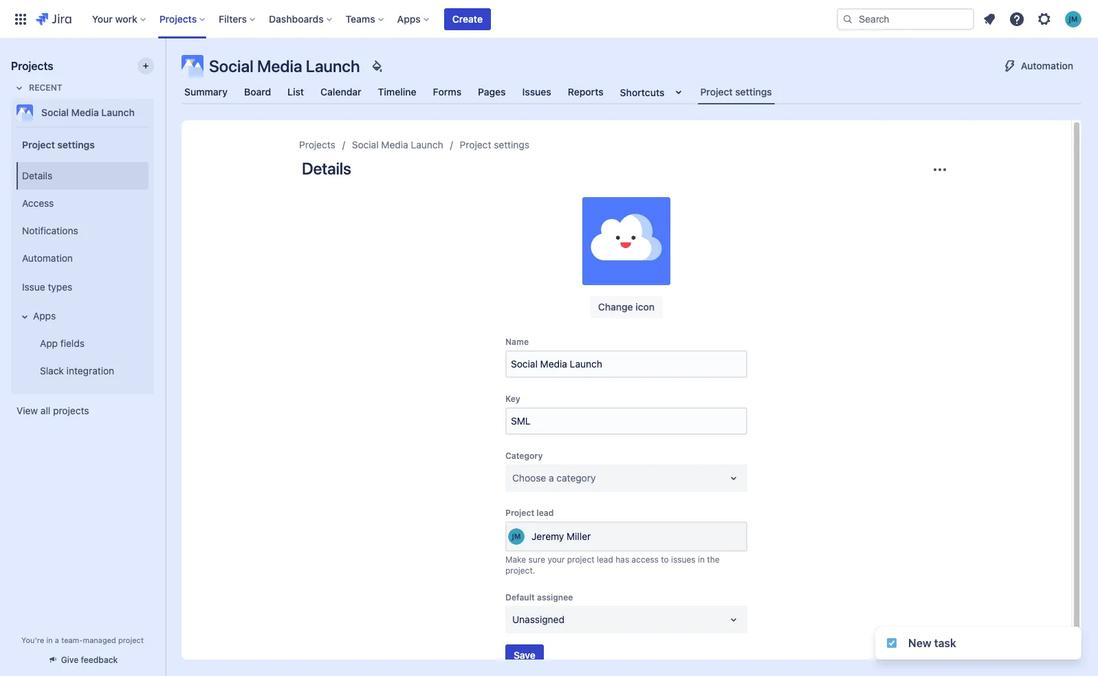Task type: locate. For each thing, give the bounding box(es) containing it.
1 horizontal spatial project settings
[[460, 139, 530, 151]]

apps button
[[17, 303, 149, 330]]

pages link
[[475, 80, 509, 105]]

a
[[549, 473, 554, 484], [55, 636, 59, 645]]

settings inside 'link'
[[494, 139, 530, 151]]

save button
[[506, 645, 544, 667]]

1 horizontal spatial in
[[698, 555, 705, 565]]

2 vertical spatial projects
[[299, 139, 336, 151]]

1 vertical spatial apps
[[33, 310, 56, 322]]

1 horizontal spatial automation
[[1021, 60, 1074, 72]]

save
[[514, 650, 536, 662]]

0 horizontal spatial launch
[[101, 107, 135, 118]]

0 horizontal spatial project settings
[[22, 139, 95, 150]]

1 horizontal spatial project
[[567, 555, 595, 565]]

1 horizontal spatial details
[[302, 159, 351, 178]]

launch left add to starred image
[[101, 107, 135, 118]]

tab list
[[173, 80, 1090, 105]]

appswitcher icon image
[[12, 11, 29, 27]]

category
[[506, 451, 543, 462]]

social up summary
[[209, 56, 254, 76]]

apps inside popup button
[[397, 13, 421, 24]]

0 horizontal spatial apps
[[33, 310, 56, 322]]

1 vertical spatial project
[[118, 636, 144, 645]]

you're in a team-managed project
[[21, 636, 144, 645]]

1 horizontal spatial social media launch link
[[352, 137, 443, 153]]

1 horizontal spatial lead
[[597, 555, 613, 565]]

1 vertical spatial projects
[[11, 60, 53, 72]]

media down the timeline link
[[381, 139, 408, 151]]

in left the
[[698, 555, 705, 565]]

automation
[[1021, 60, 1074, 72], [22, 252, 73, 264]]

shortcuts button
[[617, 80, 690, 105]]

media up details link
[[71, 107, 99, 118]]

1 horizontal spatial social
[[209, 56, 254, 76]]

0 vertical spatial projects
[[159, 13, 197, 24]]

1 vertical spatial automation
[[22, 252, 73, 264]]

default assignee
[[506, 593, 573, 603]]

a right choose
[[549, 473, 554, 484]]

project
[[701, 86, 733, 98], [22, 139, 55, 150], [460, 139, 491, 151], [506, 508, 535, 519]]

projects inside popup button
[[159, 13, 197, 24]]

launch
[[306, 56, 360, 76], [101, 107, 135, 118], [411, 139, 443, 151]]

view all projects link
[[11, 399, 154, 424]]

0 vertical spatial automation
[[1021, 60, 1074, 72]]

tab list containing project settings
[[173, 80, 1090, 105]]

your work
[[92, 13, 137, 24]]

2 vertical spatial social
[[352, 139, 379, 151]]

details down projects 'link'
[[302, 159, 351, 178]]

project right managed
[[118, 636, 144, 645]]

0 horizontal spatial details
[[22, 170, 52, 181]]

projects down the list link
[[299, 139, 336, 151]]

project down "pages" link
[[460, 139, 491, 151]]

1 vertical spatial lead
[[597, 555, 613, 565]]

create project image
[[140, 61, 151, 72]]

social right projects 'link'
[[352, 139, 379, 151]]

primary element
[[8, 0, 837, 38]]

project settings for project settings 'link'
[[460, 139, 530, 151]]

automation down notifications
[[22, 252, 73, 264]]

projects up recent
[[11, 60, 53, 72]]

Name field
[[507, 352, 746, 377]]

project inside tab list
[[701, 86, 733, 98]]

2 horizontal spatial social
[[352, 139, 379, 151]]

issue
[[22, 281, 45, 293]]

integration
[[66, 365, 114, 377]]

2 group from the top
[[14, 158, 149, 389]]

teams
[[346, 13, 375, 24]]

0 vertical spatial social media launch link
[[11, 99, 149, 127]]

automation inside group
[[22, 252, 73, 264]]

project down 'miller'
[[567, 555, 595, 565]]

lead up jeremy
[[537, 508, 554, 519]]

settings
[[736, 86, 772, 98], [57, 139, 95, 150], [494, 139, 530, 151]]

2 horizontal spatial settings
[[736, 86, 772, 98]]

jira image
[[36, 11, 71, 27], [36, 11, 71, 27]]

automation button
[[994, 55, 1082, 77]]

0 horizontal spatial project
[[118, 636, 144, 645]]

apps right teams dropdown button
[[397, 13, 421, 24]]

settings inside group
[[57, 139, 95, 150]]

timeline
[[378, 86, 417, 98]]

1 horizontal spatial projects
[[159, 13, 197, 24]]

0 vertical spatial lead
[[537, 508, 554, 519]]

new task
[[909, 638, 957, 650]]

banner
[[0, 0, 1099, 39]]

project inside group
[[22, 139, 55, 150]]

social media launch up list
[[209, 56, 360, 76]]

media
[[257, 56, 302, 76], [71, 107, 99, 118], [381, 139, 408, 151]]

details up access
[[22, 170, 52, 181]]

managed
[[83, 636, 116, 645]]

project up details link
[[22, 139, 55, 150]]

dashboards
[[269, 13, 324, 24]]

make sure your project lead has access to issues in the project.
[[506, 555, 720, 576]]

0 vertical spatial social
[[209, 56, 254, 76]]

key
[[506, 394, 520, 404]]

slack integration
[[40, 365, 114, 377]]

projects
[[159, 13, 197, 24], [11, 60, 53, 72], [299, 139, 336, 151]]

you're
[[21, 636, 44, 645]]

automation image
[[1002, 58, 1019, 74]]

details
[[302, 159, 351, 178], [22, 170, 52, 181]]

slack
[[40, 365, 64, 377]]

2 horizontal spatial projects
[[299, 139, 336, 151]]

launch up calendar at the top of the page
[[306, 56, 360, 76]]

projects for projects popup button
[[159, 13, 197, 24]]

project settings link
[[460, 137, 530, 153]]

social media launch link
[[11, 99, 149, 127], [352, 137, 443, 153]]

lead
[[537, 508, 554, 519], [597, 555, 613, 565]]

help image
[[1009, 11, 1026, 27]]

2 vertical spatial social media launch
[[352, 139, 443, 151]]

1 vertical spatial a
[[55, 636, 59, 645]]

Default assignee text field
[[512, 614, 515, 627]]

project settings
[[701, 86, 772, 98], [22, 139, 95, 150], [460, 139, 530, 151]]

your profile and settings image
[[1066, 11, 1082, 27]]

1 horizontal spatial media
[[257, 56, 302, 76]]

expand image
[[17, 309, 33, 325]]

apps
[[397, 13, 421, 24], [33, 310, 56, 322]]

social media launch link down the timeline link
[[352, 137, 443, 153]]

lead inside make sure your project lead has access to issues in the project.
[[597, 555, 613, 565]]

social media launch down the timeline link
[[352, 139, 443, 151]]

issues
[[671, 555, 696, 565]]

fields
[[60, 337, 85, 349]]

Search field
[[837, 8, 975, 30]]

1 group from the top
[[14, 127, 149, 393]]

social media launch link down recent
[[11, 99, 149, 127]]

1 horizontal spatial launch
[[306, 56, 360, 76]]

1 horizontal spatial a
[[549, 473, 554, 484]]

1 vertical spatial in
[[46, 636, 53, 645]]

0 vertical spatial in
[[698, 555, 705, 565]]

projects link
[[299, 137, 336, 153]]

group
[[14, 127, 149, 393], [14, 158, 149, 389]]

app fields link
[[25, 330, 149, 358]]

0 vertical spatial project
[[567, 555, 595, 565]]

2 vertical spatial launch
[[411, 139, 443, 151]]

2 horizontal spatial launch
[[411, 139, 443, 151]]

collapse recent projects image
[[11, 80, 28, 96]]

1 horizontal spatial apps
[[397, 13, 421, 24]]

social
[[209, 56, 254, 76], [41, 107, 69, 118], [352, 139, 379, 151]]

automation right 'automation' icon
[[1021, 60, 1074, 72]]

0 horizontal spatial a
[[55, 636, 59, 645]]

access link
[[17, 190, 149, 217]]

project settings inside group
[[22, 139, 95, 150]]

work
[[115, 13, 137, 24]]

app
[[40, 337, 58, 349]]

apps inside button
[[33, 310, 56, 322]]

more image
[[932, 162, 949, 178]]

project.
[[506, 566, 535, 576]]

settings image
[[1037, 11, 1053, 27]]

reports link
[[565, 80, 606, 105]]

social down recent
[[41, 107, 69, 118]]

0 horizontal spatial social
[[41, 107, 69, 118]]

group containing details
[[14, 158, 149, 389]]

social media launch down recent
[[41, 107, 135, 118]]

media up list
[[257, 56, 302, 76]]

project inside 'link'
[[460, 139, 491, 151]]

0 vertical spatial apps
[[397, 13, 421, 24]]

make
[[506, 555, 526, 565]]

1 horizontal spatial settings
[[494, 139, 530, 151]]

projects right work
[[159, 13, 197, 24]]

project
[[567, 555, 595, 565], [118, 636, 144, 645]]

open image
[[726, 470, 742, 487]]

0 vertical spatial a
[[549, 473, 554, 484]]

0 horizontal spatial settings
[[57, 139, 95, 150]]

2 horizontal spatial project settings
[[701, 86, 772, 98]]

search image
[[843, 13, 854, 24]]

assignee
[[537, 593, 573, 603]]

jeremy miller image
[[508, 529, 525, 545]]

types
[[48, 281, 72, 293]]

in right you're
[[46, 636, 53, 645]]

0 vertical spatial launch
[[306, 56, 360, 76]]

issues
[[523, 86, 552, 98]]

0 horizontal spatial media
[[71, 107, 99, 118]]

apps up the app
[[33, 310, 56, 322]]

timeline link
[[375, 80, 419, 105]]

lead left has
[[597, 555, 613, 565]]

launch down forms link
[[411, 139, 443, 151]]

a left team-
[[55, 636, 59, 645]]

0 horizontal spatial automation
[[22, 252, 73, 264]]

2 vertical spatial media
[[381, 139, 408, 151]]

create button
[[444, 8, 491, 30]]

0 vertical spatial media
[[257, 56, 302, 76]]

give feedback
[[61, 656, 118, 666]]

1 vertical spatial media
[[71, 107, 99, 118]]

list link
[[285, 80, 307, 105]]

project right shortcuts dropdown button
[[701, 86, 733, 98]]

automation link
[[17, 245, 149, 272]]



Task type: describe. For each thing, give the bounding box(es) containing it.
jeremy miller
[[532, 531, 591, 543]]

your work button
[[88, 8, 151, 30]]

banner containing your work
[[0, 0, 1099, 39]]

0 horizontal spatial lead
[[537, 508, 554, 519]]

project settings inside tab list
[[701, 86, 772, 98]]

to
[[661, 555, 669, 565]]

access
[[632, 555, 659, 565]]

choose
[[512, 473, 546, 484]]

board
[[244, 86, 271, 98]]

access
[[22, 197, 54, 209]]

notifications
[[22, 225, 78, 236]]

projects button
[[155, 8, 211, 30]]

pages
[[478, 86, 506, 98]]

0 horizontal spatial projects
[[11, 60, 53, 72]]

all
[[41, 405, 50, 417]]

project settings for group containing project settings
[[22, 139, 95, 150]]

notifications image
[[982, 11, 998, 27]]

sidebar navigation image
[[150, 55, 180, 83]]

give
[[61, 656, 79, 666]]

filters
[[219, 13, 247, 24]]

give feedback button
[[39, 649, 126, 672]]

project lead
[[506, 508, 554, 519]]

summary
[[184, 86, 228, 98]]

task icon image
[[887, 638, 898, 649]]

projects for projects 'link'
[[299, 139, 336, 151]]

calendar link
[[318, 80, 364, 105]]

issue types
[[22, 281, 72, 293]]

team-
[[61, 636, 83, 645]]

icon
[[636, 301, 655, 313]]

reports
[[568, 86, 604, 98]]

view
[[17, 405, 38, 417]]

0 horizontal spatial social media launch link
[[11, 99, 149, 127]]

new
[[909, 638, 932, 650]]

details inside group
[[22, 170, 52, 181]]

settings inside tab list
[[736, 86, 772, 98]]

1 vertical spatial social
[[41, 107, 69, 118]]

issue types link
[[17, 272, 149, 303]]

new task button
[[876, 627, 1082, 660]]

slack integration link
[[25, 358, 149, 385]]

1 vertical spatial social media launch link
[[352, 137, 443, 153]]

add to starred image
[[150, 105, 166, 121]]

teams button
[[342, 8, 389, 30]]

project up the jeremy miller 'icon'
[[506, 508, 535, 519]]

settings for group containing project settings
[[57, 139, 95, 150]]

0 vertical spatial social media launch
[[209, 56, 360, 76]]

your
[[548, 555, 565, 565]]

settings for project settings 'link'
[[494, 139, 530, 151]]

change icon button
[[590, 296, 663, 318]]

details link
[[17, 162, 149, 190]]

app fields
[[40, 337, 85, 349]]

set background color image
[[368, 58, 385, 74]]

feedback
[[81, 656, 118, 666]]

board link
[[241, 80, 274, 105]]

change icon
[[598, 301, 655, 313]]

Category text field
[[512, 472, 515, 486]]

name
[[506, 337, 529, 347]]

notifications link
[[17, 217, 149, 245]]

2 horizontal spatial media
[[381, 139, 408, 151]]

open image
[[726, 612, 742, 629]]

list
[[288, 86, 304, 98]]

unassigned
[[512, 614, 565, 626]]

change
[[598, 301, 633, 313]]

your
[[92, 13, 113, 24]]

1 vertical spatial social media launch
[[41, 107, 135, 118]]

0 horizontal spatial in
[[46, 636, 53, 645]]

apps button
[[393, 8, 435, 30]]

project inside make sure your project lead has access to issues in the project.
[[567, 555, 595, 565]]

miller
[[567, 531, 591, 543]]

in inside make sure your project lead has access to issues in the project.
[[698, 555, 705, 565]]

jeremy
[[532, 531, 564, 543]]

automation inside button
[[1021, 60, 1074, 72]]

project avatar image
[[583, 197, 671, 285]]

has
[[616, 555, 630, 565]]

calendar
[[321, 86, 362, 98]]

issues link
[[520, 80, 554, 105]]

view all projects
[[17, 405, 89, 417]]

Key field
[[507, 409, 746, 434]]

choose a category
[[512, 473, 596, 484]]

filters button
[[215, 8, 261, 30]]

the
[[707, 555, 720, 565]]

projects
[[53, 405, 89, 417]]

1 vertical spatial launch
[[101, 107, 135, 118]]

create
[[453, 13, 483, 24]]

dashboards button
[[265, 8, 338, 30]]

category
[[557, 473, 596, 484]]

summary link
[[182, 80, 230, 105]]

group containing project settings
[[14, 127, 149, 393]]

default
[[506, 593, 535, 603]]

recent
[[29, 83, 62, 93]]

forms
[[433, 86, 462, 98]]

sure
[[529, 555, 546, 565]]

forms link
[[430, 80, 464, 105]]

shortcuts
[[620, 86, 665, 98]]



Task type: vqa. For each thing, say whether or not it's contained in the screenshot.
THE JEREMY
yes



